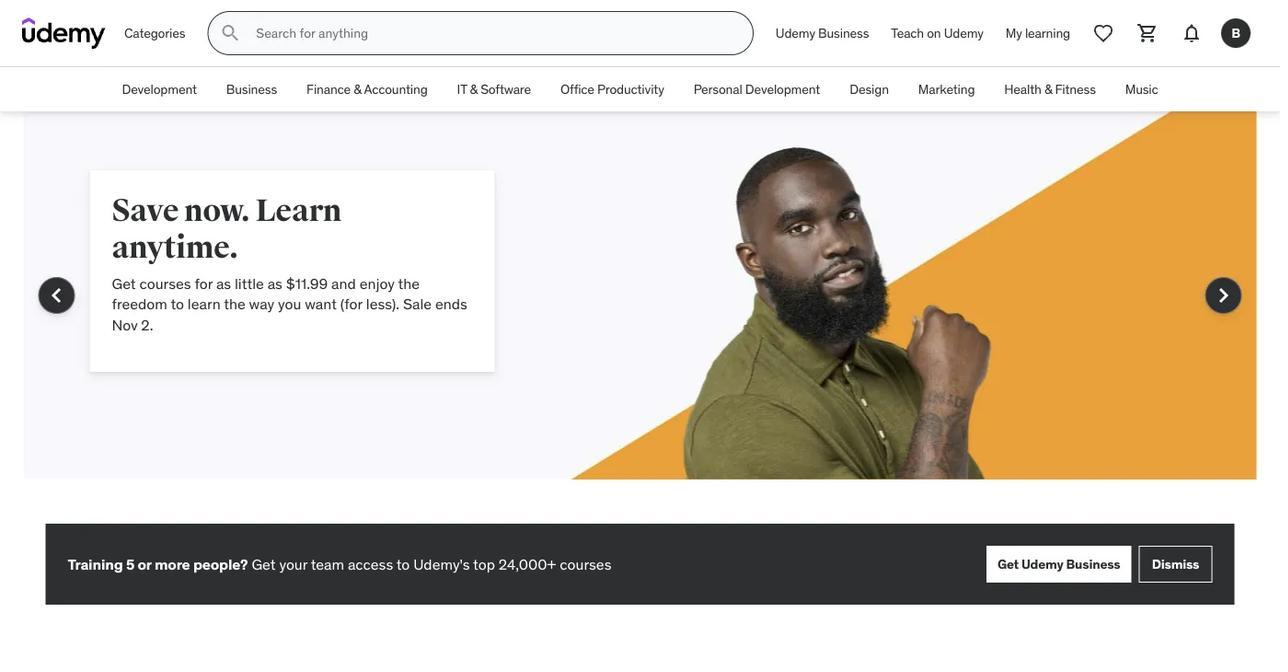 Task type: vqa. For each thing, say whether or not it's contained in the screenshot.
of
no



Task type: locate. For each thing, give the bounding box(es) containing it.
udemy business
[[776, 25, 869, 41]]

people?
[[193, 554, 248, 573]]

fitness
[[1055, 81, 1096, 97]]

health & fitness
[[1005, 81, 1096, 97]]

1 horizontal spatial the
[[398, 274, 420, 293]]

development
[[122, 81, 197, 97], [746, 81, 820, 97]]

0 vertical spatial to
[[171, 295, 184, 313]]

business up the design
[[819, 25, 869, 41]]

to
[[171, 295, 184, 313], [397, 554, 410, 573]]

notifications image
[[1181, 22, 1203, 44]]

the
[[398, 274, 420, 293], [224, 295, 246, 313]]

1 horizontal spatial &
[[470, 81, 478, 97]]

1 horizontal spatial udemy
[[944, 25, 984, 41]]

& for software
[[470, 81, 478, 97]]

0 horizontal spatial to
[[171, 295, 184, 313]]

office productivity
[[561, 81, 664, 97]]

0 vertical spatial business
[[819, 25, 869, 41]]

the down little
[[224, 295, 246, 313]]

0 horizontal spatial udemy
[[776, 25, 816, 41]]

0 horizontal spatial development
[[122, 81, 197, 97]]

0 horizontal spatial business
[[226, 81, 277, 97]]

anytime.
[[112, 228, 238, 267]]

0 horizontal spatial courses
[[139, 274, 191, 293]]

1 as from the left
[[216, 274, 231, 293]]

productivity
[[598, 81, 664, 97]]

to right the access
[[397, 554, 410, 573]]

as right for
[[216, 274, 231, 293]]

music
[[1126, 81, 1159, 97]]

your
[[279, 554, 308, 573]]

0 horizontal spatial as
[[216, 274, 231, 293]]

teach on udemy link
[[880, 11, 995, 55]]

1 horizontal spatial development
[[746, 81, 820, 97]]

2 horizontal spatial get
[[998, 556, 1019, 572]]

as
[[216, 274, 231, 293], [268, 274, 283, 293]]

as up way
[[268, 274, 283, 293]]

development right personal
[[746, 81, 820, 97]]

2 development from the left
[[746, 81, 820, 97]]

1 vertical spatial to
[[397, 554, 410, 573]]

it & software
[[457, 81, 531, 97]]

udemy inside get udemy business link
[[1022, 556, 1064, 572]]

0 vertical spatial courses
[[139, 274, 191, 293]]

dismiss
[[1152, 556, 1200, 572]]

health
[[1005, 81, 1042, 97]]

1 development from the left
[[122, 81, 197, 97]]

get udemy business link
[[987, 546, 1132, 583]]

submit search image
[[219, 22, 242, 44]]

0 horizontal spatial &
[[354, 81, 362, 97]]

& right "health"
[[1045, 81, 1053, 97]]

sale
[[403, 295, 432, 313]]

freedom
[[112, 295, 167, 313]]

& right it
[[470, 81, 478, 97]]

finance & accounting
[[307, 81, 428, 97]]

get
[[112, 274, 136, 293], [252, 554, 276, 573], [998, 556, 1019, 572]]

3 & from the left
[[1045, 81, 1053, 97]]

2 horizontal spatial udemy
[[1022, 556, 1064, 572]]

2 horizontal spatial &
[[1045, 81, 1053, 97]]

2 horizontal spatial business
[[1067, 556, 1121, 572]]

save now. learn anytime. get courses for as little as $11.99 and enjoy the freedom to learn the way you want (for less). sale ends nov 2.
[[112, 191, 468, 334]]

courses
[[139, 274, 191, 293], [560, 554, 612, 573]]

1 horizontal spatial as
[[268, 274, 283, 293]]

categories
[[124, 25, 185, 41]]

0 horizontal spatial the
[[224, 295, 246, 313]]

development down the categories "dropdown button"
[[122, 81, 197, 97]]

udemy
[[776, 25, 816, 41], [944, 25, 984, 41], [1022, 556, 1064, 572]]

office
[[561, 81, 595, 97]]

$11.99
[[286, 274, 328, 293]]

1 & from the left
[[354, 81, 362, 97]]

1 horizontal spatial business
[[819, 25, 869, 41]]

shopping cart with 0 items image
[[1137, 22, 1159, 44]]

2 as from the left
[[268, 274, 283, 293]]

to left learn
[[171, 295, 184, 313]]

courses up freedom
[[139, 274, 191, 293]]

music link
[[1111, 67, 1173, 111]]

my
[[1006, 25, 1023, 41]]

get inside save now. learn anytime. get courses for as little as $11.99 and enjoy the freedom to learn the way you want (for less). sale ends nov 2.
[[112, 274, 136, 293]]

0 vertical spatial the
[[398, 274, 420, 293]]

&
[[354, 81, 362, 97], [470, 81, 478, 97], [1045, 81, 1053, 97]]

my learning link
[[995, 11, 1082, 55]]

finance & accounting link
[[292, 67, 442, 111]]

courses right 24,000+
[[560, 554, 612, 573]]

to inside save now. learn anytime. get courses for as little as $11.99 and enjoy the freedom to learn the way you want (for less). sale ends nov 2.
[[171, 295, 184, 313]]

business down 'submit search' icon
[[226, 81, 277, 97]]

training
[[68, 554, 123, 573]]

1 vertical spatial business
[[226, 81, 277, 97]]

way
[[249, 295, 275, 313]]

business
[[819, 25, 869, 41], [226, 81, 277, 97], [1067, 556, 1121, 572]]

b link
[[1214, 11, 1259, 55]]

business left dismiss
[[1067, 556, 1121, 572]]

2.
[[141, 315, 153, 334]]

top
[[473, 554, 495, 573]]

next image
[[1209, 281, 1239, 310]]

2 & from the left
[[470, 81, 478, 97]]

teach
[[891, 25, 924, 41]]

the up sale
[[398, 274, 420, 293]]

24,000+
[[499, 554, 557, 573]]

0 horizontal spatial get
[[112, 274, 136, 293]]

less).
[[366, 295, 400, 313]]

for
[[195, 274, 213, 293]]

learning
[[1025, 25, 1071, 41]]

udemy inside teach on udemy link
[[944, 25, 984, 41]]

team
[[311, 554, 344, 573]]

& right the finance
[[354, 81, 362, 97]]

udemy inside udemy business link
[[776, 25, 816, 41]]

1 vertical spatial courses
[[560, 554, 612, 573]]

software
[[481, 81, 531, 97]]



Task type: describe. For each thing, give the bounding box(es) containing it.
& for accounting
[[354, 81, 362, 97]]

5
[[126, 554, 134, 573]]

carousel element
[[23, 111, 1257, 524]]

teach on udemy
[[891, 25, 984, 41]]

more
[[155, 554, 190, 573]]

or
[[138, 554, 151, 573]]

dismiss button
[[1139, 546, 1213, 583]]

(for
[[340, 295, 363, 313]]

finance
[[307, 81, 351, 97]]

1 horizontal spatial courses
[[560, 554, 612, 573]]

design
[[850, 81, 889, 97]]

b
[[1232, 24, 1241, 41]]

nov
[[112, 315, 138, 334]]

office productivity link
[[546, 67, 679, 111]]

courses inside save now. learn anytime. get courses for as little as $11.99 and enjoy the freedom to learn the way you want (for less). sale ends nov 2.
[[139, 274, 191, 293]]

marketing link
[[904, 67, 990, 111]]

access
[[348, 554, 393, 573]]

personal development link
[[679, 67, 835, 111]]

little
[[235, 274, 264, 293]]

enjoy
[[360, 274, 395, 293]]

udemy image
[[22, 17, 106, 49]]

my learning
[[1006, 25, 1071, 41]]

wishlist image
[[1093, 22, 1115, 44]]

business link
[[212, 67, 292, 111]]

learn
[[188, 295, 221, 313]]

accounting
[[364, 81, 428, 97]]

2 vertical spatial business
[[1067, 556, 1121, 572]]

Search for anything text field
[[253, 17, 731, 49]]

it
[[457, 81, 467, 97]]

get udemy business
[[998, 556, 1121, 572]]

1 vertical spatial the
[[224, 295, 246, 313]]

now.
[[184, 191, 250, 230]]

save
[[112, 191, 179, 230]]

and
[[332, 274, 356, 293]]

training 5 or more people? get your team access to udemy's top 24,000+ courses
[[68, 554, 612, 573]]

1 horizontal spatial get
[[252, 554, 276, 573]]

design link
[[835, 67, 904, 111]]

previous image
[[42, 281, 71, 310]]

learn
[[256, 191, 342, 230]]

want
[[305, 295, 337, 313]]

udemy's
[[414, 554, 470, 573]]

personal
[[694, 81, 743, 97]]

on
[[927, 25, 941, 41]]

& for fitness
[[1045, 81, 1053, 97]]

you
[[278, 295, 301, 313]]

development link
[[107, 67, 212, 111]]

ends
[[435, 295, 468, 313]]

it & software link
[[442, 67, 546, 111]]

health & fitness link
[[990, 67, 1111, 111]]

marketing
[[919, 81, 975, 97]]

udemy business link
[[765, 11, 880, 55]]

1 horizontal spatial to
[[397, 554, 410, 573]]

categories button
[[113, 11, 196, 55]]

personal development
[[694, 81, 820, 97]]



